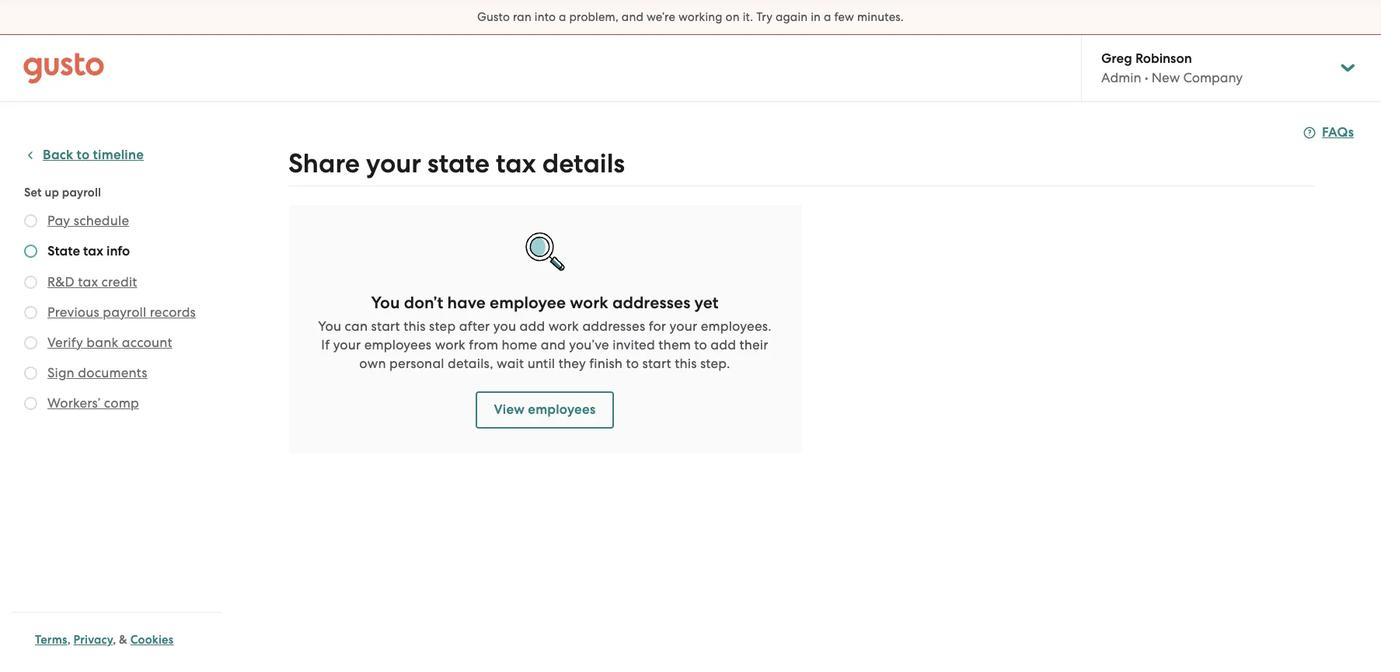 Task type: describe. For each thing, give the bounding box(es) containing it.
payroll inside previous payroll records button
[[103, 305, 146, 320]]

greg robinson admin • new company
[[1101, 51, 1243, 85]]

state
[[47, 243, 80, 260]]

1 a from the left
[[559, 10, 566, 24]]

state tax info list
[[24, 211, 215, 416]]

1 vertical spatial your
[[670, 319, 697, 334]]

finish
[[589, 356, 623, 371]]

company
[[1183, 70, 1243, 85]]

pay schedule
[[47, 213, 129, 228]]

it.
[[743, 10, 753, 24]]

view employees link
[[475, 392, 614, 429]]

check image for sign
[[24, 367, 37, 380]]

•
[[1145, 70, 1148, 85]]

ran
[[513, 10, 532, 24]]

few
[[834, 10, 854, 24]]

invited
[[613, 337, 655, 353]]

privacy
[[73, 633, 113, 647]]

back
[[43, 147, 73, 163]]

2 horizontal spatial to
[[694, 337, 707, 353]]

terms link
[[35, 633, 67, 647]]

check image for r&d
[[24, 276, 37, 289]]

state tax info
[[47, 243, 130, 260]]

2 a from the left
[[824, 10, 831, 24]]

check image for pay
[[24, 214, 37, 228]]

sign
[[47, 365, 75, 381]]

faqs
[[1322, 124, 1354, 141]]

2 check image from the top
[[24, 245, 37, 258]]

pay
[[47, 213, 70, 228]]

until
[[527, 356, 555, 371]]

on
[[726, 10, 740, 24]]

minutes.
[[857, 10, 904, 24]]

verify
[[47, 335, 83, 350]]

you
[[493, 319, 516, 334]]

0 vertical spatial work
[[570, 293, 608, 313]]

don't
[[404, 293, 443, 313]]

wait
[[497, 356, 524, 371]]

set up payroll
[[24, 186, 101, 200]]

home
[[502, 337, 537, 353]]

2 vertical spatial your
[[333, 337, 361, 353]]

set
[[24, 186, 42, 200]]

after
[[459, 319, 490, 334]]

from
[[469, 337, 498, 353]]

documents
[[78, 365, 147, 381]]

privacy link
[[73, 633, 113, 647]]

problem,
[[569, 10, 619, 24]]

to inside button
[[77, 147, 90, 163]]

employees inside you don't have employee work addresses yet you can start this step after you add work addresses for your employees. if your employees work from home and you've invited them to add their own personal details, wait until they finish to start this step.
[[364, 337, 432, 353]]

gusto
[[477, 10, 510, 24]]

check image for workers'
[[24, 397, 37, 410]]

them
[[658, 337, 691, 353]]

1 horizontal spatial employees
[[528, 402, 596, 418]]

view employees
[[494, 402, 596, 418]]

again
[[776, 10, 808, 24]]

0 horizontal spatial this
[[404, 319, 426, 334]]

they
[[558, 356, 586, 371]]

step
[[429, 319, 456, 334]]

back to timeline
[[43, 147, 144, 163]]

share
[[288, 148, 360, 180]]

1 horizontal spatial to
[[626, 356, 639, 371]]

try
[[756, 10, 773, 24]]

records
[[150, 305, 196, 320]]

back to timeline button
[[24, 146, 144, 165]]

terms , privacy , & cookies
[[35, 633, 174, 647]]

into
[[535, 10, 556, 24]]

faqs button
[[1303, 124, 1354, 142]]

previous payroll records button
[[47, 303, 196, 322]]

yet
[[694, 293, 719, 313]]

robinson
[[1135, 51, 1192, 67]]

admin
[[1101, 70, 1141, 85]]

tax for info
[[83, 243, 103, 260]]

you've
[[569, 337, 609, 353]]

their
[[739, 337, 768, 353]]

up
[[45, 186, 59, 200]]

check image for previous
[[24, 306, 37, 319]]

share your state tax details
[[288, 148, 625, 180]]

cookies button
[[130, 631, 174, 650]]

employee
[[490, 293, 566, 313]]

home image
[[23, 52, 104, 84]]

account
[[122, 335, 172, 350]]

terms
[[35, 633, 67, 647]]



Task type: vqa. For each thing, say whether or not it's contained in the screenshot.
BACK TO TIMELINE
yes



Task type: locate. For each thing, give the bounding box(es) containing it.
2 horizontal spatial your
[[670, 319, 697, 334]]

details,
[[448, 356, 493, 371]]

greg
[[1101, 51, 1132, 67]]

0 vertical spatial check image
[[24, 306, 37, 319]]

check image
[[24, 214, 37, 228], [24, 245, 37, 258], [24, 276, 37, 289], [24, 367, 37, 380]]

1 check image from the top
[[24, 214, 37, 228]]

schedule
[[74, 213, 129, 228]]

step.
[[700, 356, 730, 371]]

1 horizontal spatial your
[[366, 148, 421, 180]]

for
[[649, 319, 666, 334]]

, left privacy
[[67, 633, 71, 647]]

0 horizontal spatial ,
[[67, 633, 71, 647]]

and inside you don't have employee work addresses yet you can start this step after you add work addresses for your employees. if your employees work from home and you've invited them to add their own personal details, wait until they finish to start this step.
[[541, 337, 566, 353]]

1 vertical spatial tax
[[83, 243, 103, 260]]

0 vertical spatial and
[[622, 10, 644, 24]]

add up home
[[520, 319, 545, 334]]

3 check image from the top
[[24, 397, 37, 410]]

0 vertical spatial you
[[371, 293, 400, 313]]

1 vertical spatial payroll
[[103, 305, 146, 320]]

2 vertical spatial to
[[626, 356, 639, 371]]

addresses up 'for'
[[612, 293, 690, 313]]

to up step.
[[694, 337, 707, 353]]

0 horizontal spatial add
[[520, 319, 545, 334]]

0 horizontal spatial you
[[318, 319, 341, 334]]

can
[[345, 319, 368, 334]]

workers' comp button
[[47, 394, 139, 413]]

a right "in"
[[824, 10, 831, 24]]

1 vertical spatial check image
[[24, 337, 37, 350]]

1 horizontal spatial start
[[642, 356, 671, 371]]

1 horizontal spatial you
[[371, 293, 400, 313]]

1 vertical spatial employees
[[528, 402, 596, 418]]

1 vertical spatial to
[[694, 337, 707, 353]]

we're
[[646, 10, 675, 24]]

0 vertical spatial addresses
[[612, 293, 690, 313]]

0 vertical spatial tax
[[496, 148, 536, 180]]

pay schedule button
[[47, 211, 129, 230]]

,
[[67, 633, 71, 647], [113, 633, 116, 647]]

to down invited
[[626, 356, 639, 371]]

, left &
[[113, 633, 116, 647]]

timeline
[[93, 147, 144, 163]]

1 vertical spatial add
[[711, 337, 736, 353]]

check image left state at the top left of the page
[[24, 245, 37, 258]]

details
[[542, 148, 625, 180]]

have
[[447, 293, 486, 313]]

tax for credit
[[78, 274, 98, 290]]

0 horizontal spatial and
[[541, 337, 566, 353]]

gusto ran into a problem, and we're working on it. try again in a few minutes.
[[477, 10, 904, 24]]

comp
[[104, 396, 139, 411]]

1 horizontal spatial add
[[711, 337, 736, 353]]

view
[[494, 402, 525, 418]]

info
[[106, 243, 130, 260]]

0 horizontal spatial a
[[559, 10, 566, 24]]

0 horizontal spatial your
[[333, 337, 361, 353]]

to right back on the left of the page
[[77, 147, 90, 163]]

1 vertical spatial start
[[642, 356, 671, 371]]

1 check image from the top
[[24, 306, 37, 319]]

if
[[321, 337, 330, 353]]

tax right state
[[496, 148, 536, 180]]

&
[[119, 633, 127, 647]]

working
[[678, 10, 723, 24]]

check image for verify
[[24, 337, 37, 350]]

employees down they
[[528, 402, 596, 418]]

employees up "personal"
[[364, 337, 432, 353]]

your left state
[[366, 148, 421, 180]]

1 vertical spatial work
[[548, 319, 579, 334]]

state
[[428, 148, 490, 180]]

check image left the verify
[[24, 337, 37, 350]]

a right into
[[559, 10, 566, 24]]

bank
[[86, 335, 118, 350]]

personal
[[389, 356, 444, 371]]

1 , from the left
[[67, 633, 71, 647]]

this down 'them'
[[675, 356, 697, 371]]

employees
[[364, 337, 432, 353], [528, 402, 596, 418]]

and
[[622, 10, 644, 24], [541, 337, 566, 353]]

check image
[[24, 306, 37, 319], [24, 337, 37, 350], [24, 397, 37, 410]]

addresses
[[612, 293, 690, 313], [582, 319, 645, 334]]

2 , from the left
[[113, 633, 116, 647]]

own
[[359, 356, 386, 371]]

tax inside button
[[78, 274, 98, 290]]

2 vertical spatial check image
[[24, 397, 37, 410]]

2 check image from the top
[[24, 337, 37, 350]]

employees.
[[701, 319, 772, 334]]

1 vertical spatial this
[[675, 356, 697, 371]]

1 horizontal spatial a
[[824, 10, 831, 24]]

0 horizontal spatial to
[[77, 147, 90, 163]]

r&d tax credit button
[[47, 273, 137, 291]]

start down 'them'
[[642, 356, 671, 371]]

cookies
[[130, 633, 174, 647]]

check image left the sign
[[24, 367, 37, 380]]

this down don't
[[404, 319, 426, 334]]

4 check image from the top
[[24, 367, 37, 380]]

1 horizontal spatial ,
[[113, 633, 116, 647]]

tax
[[496, 148, 536, 180], [83, 243, 103, 260], [78, 274, 98, 290]]

payroll
[[62, 186, 101, 200], [103, 305, 146, 320]]

0 vertical spatial add
[[520, 319, 545, 334]]

1 vertical spatial and
[[541, 337, 566, 353]]

check image left workers'
[[24, 397, 37, 410]]

check image left r&d
[[24, 276, 37, 289]]

0 vertical spatial start
[[371, 319, 400, 334]]

addresses up invited
[[582, 319, 645, 334]]

1 horizontal spatial this
[[675, 356, 697, 371]]

r&d
[[47, 274, 75, 290]]

1 horizontal spatial payroll
[[103, 305, 146, 320]]

add
[[520, 319, 545, 334], [711, 337, 736, 353]]

sign documents button
[[47, 364, 147, 382]]

2 vertical spatial tax
[[78, 274, 98, 290]]

sign documents
[[47, 365, 147, 381]]

3 check image from the top
[[24, 276, 37, 289]]

work
[[570, 293, 608, 313], [548, 319, 579, 334], [435, 337, 465, 353]]

previous
[[47, 305, 99, 320]]

add up step.
[[711, 337, 736, 353]]

1 horizontal spatial and
[[622, 10, 644, 24]]

your up 'them'
[[670, 319, 697, 334]]

you left don't
[[371, 293, 400, 313]]

check image left previous
[[24, 306, 37, 319]]

new
[[1152, 70, 1180, 85]]

payroll down the credit
[[103, 305, 146, 320]]

workers' comp
[[47, 396, 139, 411]]

0 vertical spatial employees
[[364, 337, 432, 353]]

this
[[404, 319, 426, 334], [675, 356, 697, 371]]

0 horizontal spatial start
[[371, 319, 400, 334]]

you up if
[[318, 319, 341, 334]]

check image left "pay" on the top left of the page
[[24, 214, 37, 228]]

0 vertical spatial this
[[404, 319, 426, 334]]

start right can
[[371, 319, 400, 334]]

in
[[811, 10, 821, 24]]

0 vertical spatial to
[[77, 147, 90, 163]]

and up until on the left bottom of the page
[[541, 337, 566, 353]]

and left we're
[[622, 10, 644, 24]]

1 vertical spatial addresses
[[582, 319, 645, 334]]

verify bank account button
[[47, 333, 172, 352]]

you
[[371, 293, 400, 313], [318, 319, 341, 334]]

2 vertical spatial work
[[435, 337, 465, 353]]

payroll up pay schedule
[[62, 186, 101, 200]]

you don't have employee work addresses yet you can start this step after you add work addresses for your employees. if your employees work from home and you've invited them to add their own personal details, wait until they finish to start this step.
[[318, 293, 772, 371]]

0 horizontal spatial payroll
[[62, 186, 101, 200]]

0 horizontal spatial employees
[[364, 337, 432, 353]]

r&d tax credit
[[47, 274, 137, 290]]

1 vertical spatial you
[[318, 319, 341, 334]]

start
[[371, 319, 400, 334], [642, 356, 671, 371]]

credit
[[101, 274, 137, 290]]

previous payroll records
[[47, 305, 196, 320]]

to
[[77, 147, 90, 163], [694, 337, 707, 353], [626, 356, 639, 371]]

0 vertical spatial your
[[366, 148, 421, 180]]

workers'
[[47, 396, 101, 411]]

your
[[366, 148, 421, 180], [670, 319, 697, 334], [333, 337, 361, 353]]

verify bank account
[[47, 335, 172, 350]]

your down can
[[333, 337, 361, 353]]

tax left "info"
[[83, 243, 103, 260]]

0 vertical spatial payroll
[[62, 186, 101, 200]]

tax right r&d
[[78, 274, 98, 290]]



